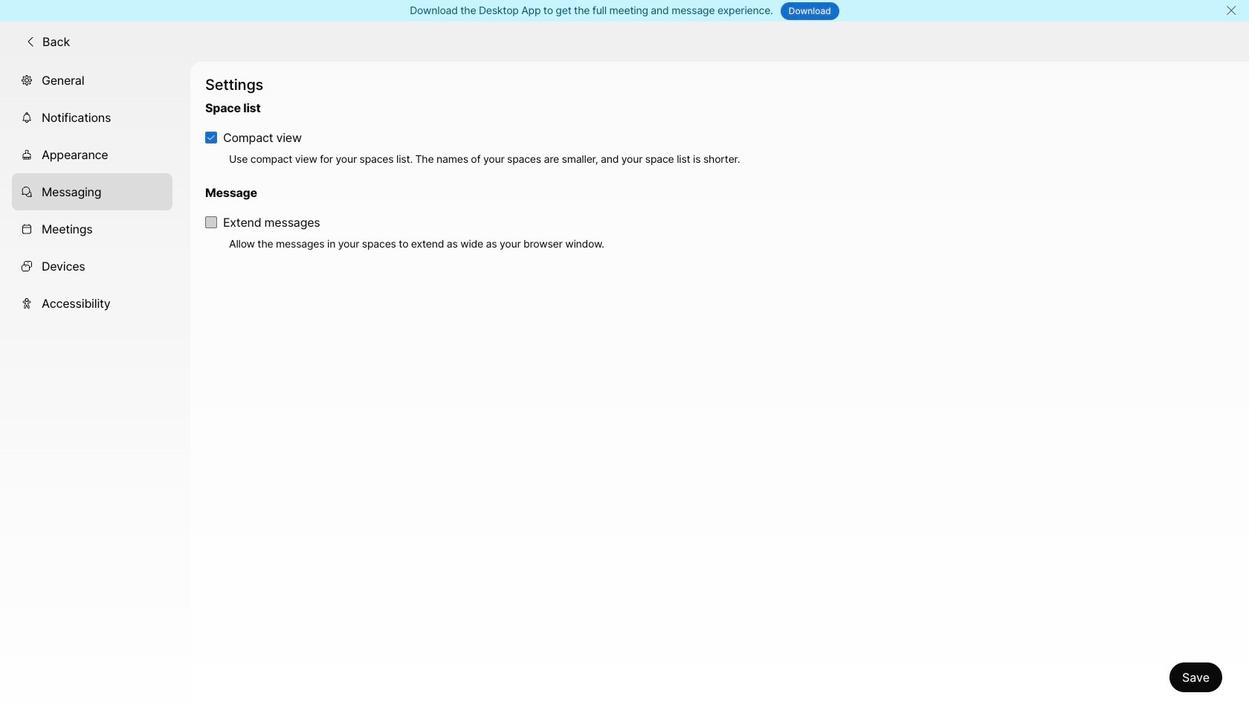 Task type: locate. For each thing, give the bounding box(es) containing it.
meetings tab
[[12, 210, 173, 247]]

accessibility tab
[[12, 285, 173, 322]]

messaging tab
[[12, 173, 173, 210]]

devices tab
[[12, 247, 173, 285]]

settings navigation
[[0, 62, 190, 716]]



Task type: vqa. For each thing, say whether or not it's contained in the screenshot.
Welcome Space List Item
no



Task type: describe. For each thing, give the bounding box(es) containing it.
general tab
[[12, 62, 173, 99]]

notifications tab
[[12, 99, 173, 136]]

cancel_16 image
[[1226, 4, 1237, 16]]

appearance tab
[[12, 136, 173, 173]]



